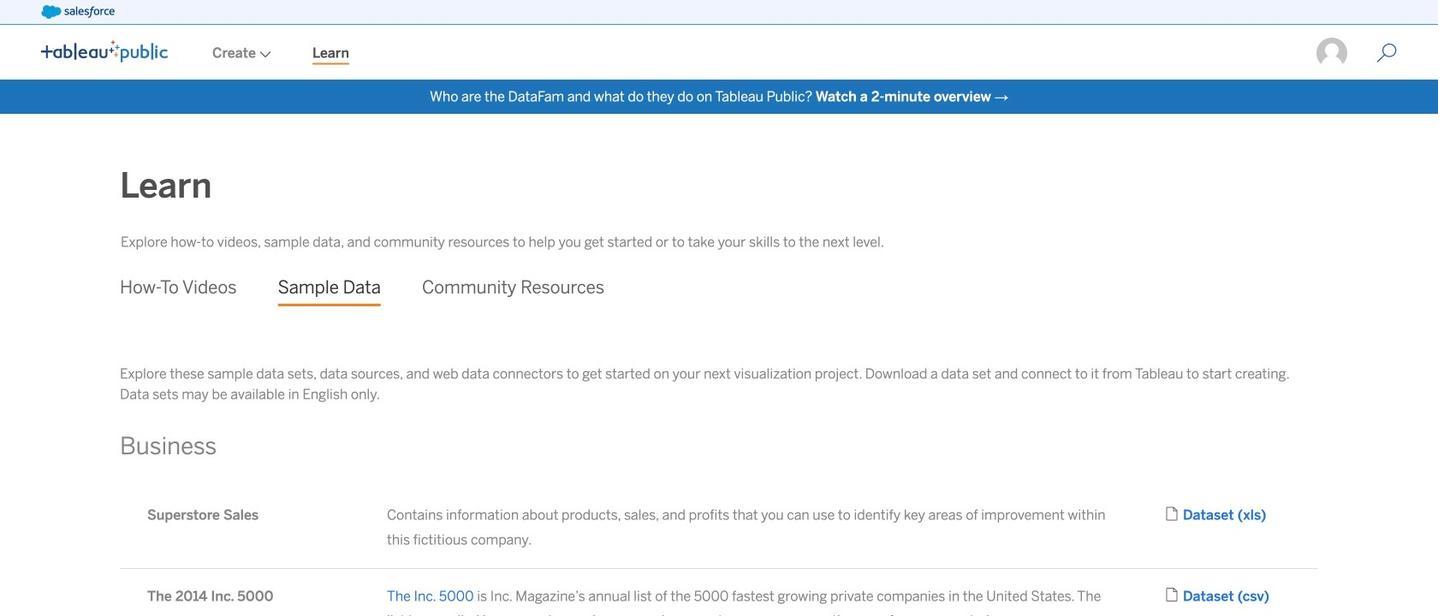 Task type: describe. For each thing, give the bounding box(es) containing it.
logo image
[[41, 40, 168, 63]]



Task type: vqa. For each thing, say whether or not it's contained in the screenshot.
create image
yes



Task type: locate. For each thing, give the bounding box(es) containing it.
salesforce logo image
[[41, 5, 115, 19]]

create image
[[256, 51, 271, 58]]

tara.schultz image
[[1316, 36, 1350, 70]]

go to search image
[[1357, 43, 1418, 63]]



